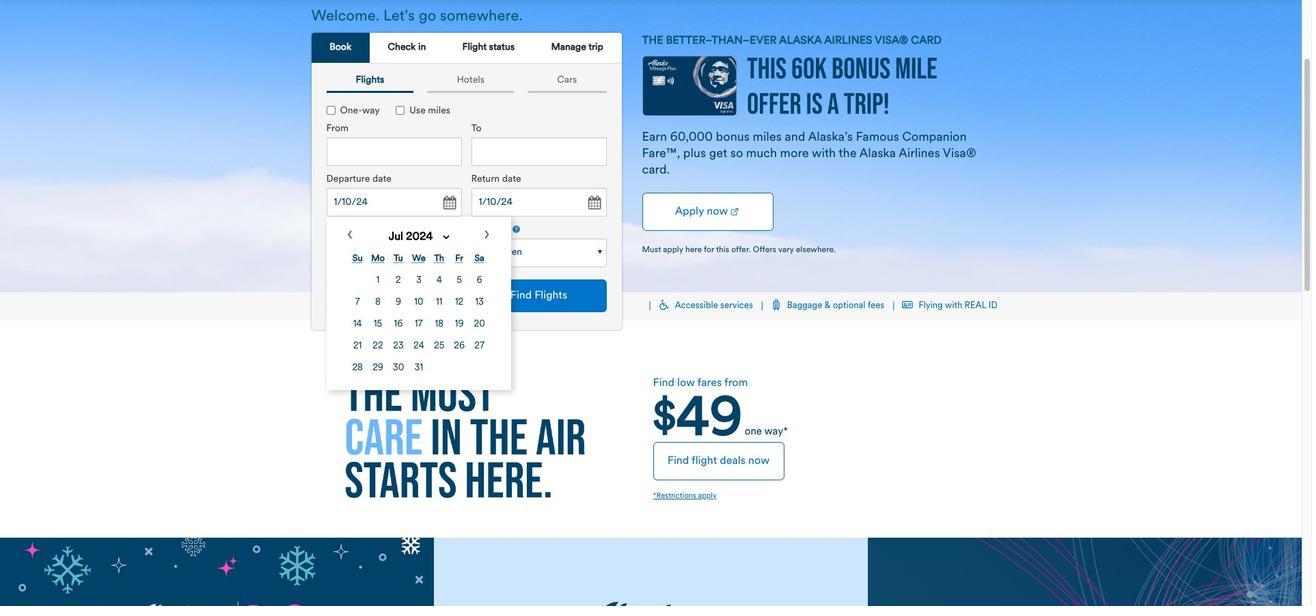 Task type: describe. For each thing, give the bounding box(es) containing it.
6
[[477, 276, 483, 285]]

24 cell
[[409, 337, 429, 357]]

8 cell
[[368, 293, 388, 313]]

with
[[812, 148, 836, 161]]

flight
[[463, 42, 487, 53]]

none checkbox inside form
[[326, 106, 335, 115]]

31 cell
[[409, 359, 429, 379]]

›
[[484, 225, 490, 246]]

flights link
[[326, 71, 414, 93]]

19
[[455, 320, 464, 329]]

the
[[839, 148, 857, 161]]

form containing ‹
[[316, 90, 612, 391]]

26
[[454, 342, 465, 351]]

famous
[[856, 132, 900, 145]]

13
[[475, 298, 484, 307]]

fares
[[698, 378, 722, 389]]

miles inside form
[[428, 106, 451, 116]]

7 cell
[[348, 293, 367, 313]]

su
[[353, 255, 363, 263]]

24
[[414, 342, 424, 351]]

to
[[471, 124, 482, 134]]

alaska mileage plan logo image
[[567, 603, 736, 606]]

hotels link
[[428, 71, 514, 93]]

plus
[[684, 148, 706, 161]]

welcome. let's go somewhere.
[[311, 9, 523, 25]]

much
[[747, 148, 777, 161]]

49 one way*
[[677, 395, 788, 449]]

check
[[388, 42, 416, 53]]

way*
[[765, 427, 788, 438]]

children element
[[471, 239, 607, 268]]

vary
[[779, 246, 794, 255]]

use inside all search options use discount or companion fare code
[[326, 296, 343, 307]]

9 cell
[[389, 293, 408, 313]]

16 cell
[[389, 315, 408, 335]]

return
[[471, 175, 500, 185]]

row containing 28
[[348, 359, 489, 379]]

cars
[[557, 75, 577, 86]]

fare
[[377, 307, 394, 317]]

companion
[[326, 307, 375, 317]]

From text field
[[326, 138, 462, 166]]

0 vertical spatial use
[[410, 106, 426, 116]]

manage trip
[[551, 42, 604, 53]]

22
[[373, 342, 383, 351]]

search
[[340, 280, 369, 290]]

0
[[479, 248, 485, 258]]

must apply here for this offer. offers vary elsewhere.
[[642, 246, 836, 255]]

9
[[396, 298, 401, 307]]

Departure date text field
[[326, 188, 462, 217]]

29 cell
[[368, 359, 388, 379]]

3
[[416, 276, 422, 285]]

elsewhere.
[[796, 246, 836, 255]]

alaska airlines credit card. image
[[642, 56, 737, 123]]

children
[[471, 225, 511, 235]]

children
[[488, 248, 522, 258]]

25 cell
[[430, 337, 449, 357]]

card
[[911, 36, 942, 46]]

the
[[642, 36, 664, 46]]

one
[[745, 427, 762, 438]]

or
[[384, 296, 393, 307]]

check in
[[388, 42, 426, 53]]

Return date text field
[[471, 188, 607, 217]]

› button
[[484, 225, 491, 248]]

1 cell
[[368, 271, 388, 292]]

6 cell
[[470, 271, 489, 292]]

12 cell
[[450, 293, 469, 313]]

let's
[[383, 9, 415, 25]]

17
[[415, 320, 423, 329]]

22 cell
[[368, 337, 388, 357]]

earn
[[642, 132, 667, 145]]

return date
[[471, 175, 521, 185]]

grid containing su
[[347, 248, 491, 380]]

28 cell
[[348, 359, 367, 379]]

date for return date
[[502, 175, 521, 185]]

this 60k bonus mile offer is a trip. element
[[0, 0, 1302, 293]]

10 cell
[[409, 293, 429, 313]]

1
[[377, 276, 380, 285]]

low
[[678, 378, 695, 389]]

30 cell
[[389, 359, 408, 379]]

28
[[352, 364, 363, 373]]

‹ button
[[347, 225, 354, 248]]

check in link
[[370, 33, 444, 64]]

23 cell
[[389, 337, 408, 357]]

flight status link
[[444, 33, 533, 64]]

all
[[326, 280, 338, 290]]

more
[[781, 148, 809, 161]]

all search options link
[[326, 280, 403, 290]]

row containing 21
[[348, 337, 489, 357]]

bonus
[[716, 132, 750, 145]]

date for departure date
[[373, 175, 392, 185]]

19 cell
[[450, 315, 469, 335]]

card.
[[642, 164, 670, 177]]

get
[[709, 148, 728, 161]]

one-way
[[340, 106, 380, 116]]

earn 60,000 bonus miles and alaska's famous companion fare™, plus get so much more with the alaska airlines visa® card.
[[642, 132, 977, 177]]

sa
[[475, 255, 485, 263]]

23
[[393, 342, 404, 351]]

status
[[489, 42, 515, 53]]

13 cell
[[470, 293, 489, 313]]

visa®
[[875, 36, 909, 46]]

code
[[396, 307, 418, 317]]



Task type: locate. For each thing, give the bounding box(es) containing it.
find low fares from
[[653, 378, 748, 389]]

from
[[725, 378, 748, 389]]

5
[[457, 276, 462, 285]]

from
[[326, 124, 349, 134]]

departure date
[[326, 175, 392, 185]]

1 horizontal spatial |
[[762, 302, 764, 311]]

1 date from the left
[[373, 175, 392, 185]]

go
[[419, 9, 436, 25]]

2 row from the top
[[348, 293, 489, 313]]

0 children
[[479, 248, 522, 258]]

18 cell
[[430, 315, 449, 335]]

fare™,
[[642, 148, 680, 161]]

row containing 7
[[348, 293, 489, 313]]

row
[[348, 271, 489, 292], [348, 293, 489, 313], [348, 315, 489, 335], [348, 337, 489, 357], [348, 359, 489, 379]]

10
[[415, 298, 424, 307]]

somewhere.
[[440, 9, 523, 25]]

flights
[[356, 75, 385, 86]]

2 date from the left
[[502, 175, 521, 185]]

way
[[362, 106, 380, 116]]

use right way
[[410, 106, 426, 116]]

3 cell
[[409, 271, 429, 292]]

row containing 14
[[348, 315, 489, 335]]

1 vertical spatial tab list
[[320, 71, 614, 93]]

3 | from the left
[[893, 302, 895, 311]]

27 cell
[[470, 337, 489, 357]]

1 horizontal spatial date
[[502, 175, 521, 185]]

fr
[[456, 255, 464, 263]]

0 horizontal spatial use
[[326, 296, 343, 307]]

mo
[[371, 255, 385, 263]]

4 row from the top
[[348, 337, 489, 357]]

row containing 1
[[348, 271, 489, 292]]

date right "return"
[[502, 175, 521, 185]]

miles inside "earn 60,000 bonus miles and alaska's famous companion fare™, plus get so much more with the alaska airlines visa® card."
[[753, 132, 782, 145]]

20 cell
[[470, 315, 489, 335]]

hotels
[[457, 75, 485, 86]]

29
[[373, 364, 384, 373]]

here
[[686, 246, 702, 255]]

None checkbox
[[326, 106, 335, 115]]

4 cell
[[430, 271, 449, 292]]

alaska
[[780, 36, 822, 46]]

tab list containing flights
[[320, 71, 614, 93]]

so
[[731, 148, 743, 161]]

60,000
[[670, 132, 713, 145]]

tab list
[[311, 33, 622, 64], [320, 71, 614, 93]]

grid
[[347, 248, 491, 380]]

21
[[354, 342, 362, 351]]

flight status
[[463, 42, 515, 53]]

and
[[785, 132, 806, 145]]

25
[[434, 342, 445, 351]]

12
[[455, 298, 464, 307]]

use
[[410, 106, 426, 116], [326, 296, 343, 307]]

5 cell
[[450, 271, 469, 292]]

30
[[393, 364, 404, 373]]

airlines
[[899, 148, 941, 161]]

offer.
[[732, 246, 751, 255]]

20
[[474, 320, 485, 329]]

0 horizontal spatial miles
[[428, 106, 451, 116]]

the most care in the air starts here. element
[[311, 375, 619, 498]]

the better–than–ever alaska airlines visa® card
[[642, 36, 942, 46]]

16
[[394, 320, 403, 329]]

1 vertical spatial miles
[[753, 132, 782, 145]]

for
[[704, 246, 715, 255]]

adults
[[326, 225, 354, 235]]

1 vertical spatial use
[[326, 296, 343, 307]]

21 cell
[[348, 337, 367, 357]]

1 row from the top
[[348, 271, 489, 292]]

15
[[374, 320, 382, 329]]

manage
[[551, 42, 587, 53]]

all search options use discount or companion fare code
[[326, 280, 418, 317]]

15 cell
[[368, 315, 388, 335]]

open datepicker image
[[584, 194, 603, 213]]

alaska's
[[808, 132, 853, 145]]

welcome.
[[311, 9, 380, 25]]

this 60k bonus mile offer is a trip. image
[[747, 57, 937, 114]]

3 row from the top
[[348, 315, 489, 335]]

tab list containing book
[[311, 33, 622, 64]]

th
[[434, 255, 444, 263]]

use down all
[[326, 296, 343, 307]]

1 horizontal spatial use
[[410, 106, 426, 116]]

form
[[316, 90, 612, 391]]

we
[[412, 255, 426, 263]]

trip
[[589, 42, 604, 53]]

0 horizontal spatial date
[[373, 175, 392, 185]]

26 cell
[[450, 337, 469, 357]]

None checkbox
[[396, 106, 405, 115]]

14 cell
[[348, 315, 367, 335]]

none checkbox inside form
[[396, 106, 405, 115]]

this
[[716, 246, 730, 255]]

book link
[[311, 33, 370, 63]]

book
[[330, 42, 352, 53]]

2 horizontal spatial |
[[893, 302, 895, 311]]

use miles
[[410, 106, 451, 116]]

49
[[677, 395, 743, 449]]

11 cell
[[430, 293, 449, 313]]

manage trip link
[[533, 33, 622, 64]]

find
[[653, 378, 675, 389]]

date up departure date text box
[[373, 175, 392, 185]]

17 cell
[[409, 315, 429, 335]]

visa®
[[943, 148, 977, 161]]

miles down hotels link
[[428, 106, 451, 116]]

11
[[436, 298, 443, 307]]

miles
[[428, 106, 451, 116], [753, 132, 782, 145]]

5 row from the top
[[348, 359, 489, 379]]

miles up much
[[753, 132, 782, 145]]

0 horizontal spatial |
[[649, 302, 651, 311]]

alaska
[[860, 148, 896, 161]]

To text field
[[471, 138, 607, 166]]

27
[[475, 342, 485, 351]]

7
[[355, 298, 360, 307]]

2 | from the left
[[762, 302, 764, 311]]

14
[[353, 320, 362, 329]]

0 vertical spatial miles
[[428, 106, 451, 116]]

departure
[[326, 175, 370, 185]]

cars link
[[528, 71, 607, 93]]

2 cell
[[389, 271, 408, 292]]

better–than–ever
[[666, 36, 777, 46]]

alaska airlines logo with lyft logo image
[[125, 556, 309, 606]]

tab list down flight
[[320, 71, 614, 93]]

open datepicker image
[[439, 194, 458, 213]]

1 horizontal spatial miles
[[753, 132, 782, 145]]

apply
[[663, 246, 684, 255]]

link to external site. image
[[730, 207, 741, 218]]

tu
[[394, 255, 403, 263]]

|
[[649, 302, 651, 311], [762, 302, 764, 311], [893, 302, 895, 311]]

tab list up hotels
[[311, 33, 622, 64]]

companion
[[903, 132, 967, 145]]

2
[[396, 276, 401, 285]]

0 vertical spatial tab list
[[311, 33, 622, 64]]

1 | from the left
[[649, 302, 651, 311]]



Task type: vqa. For each thing, say whether or not it's contained in the screenshot.


